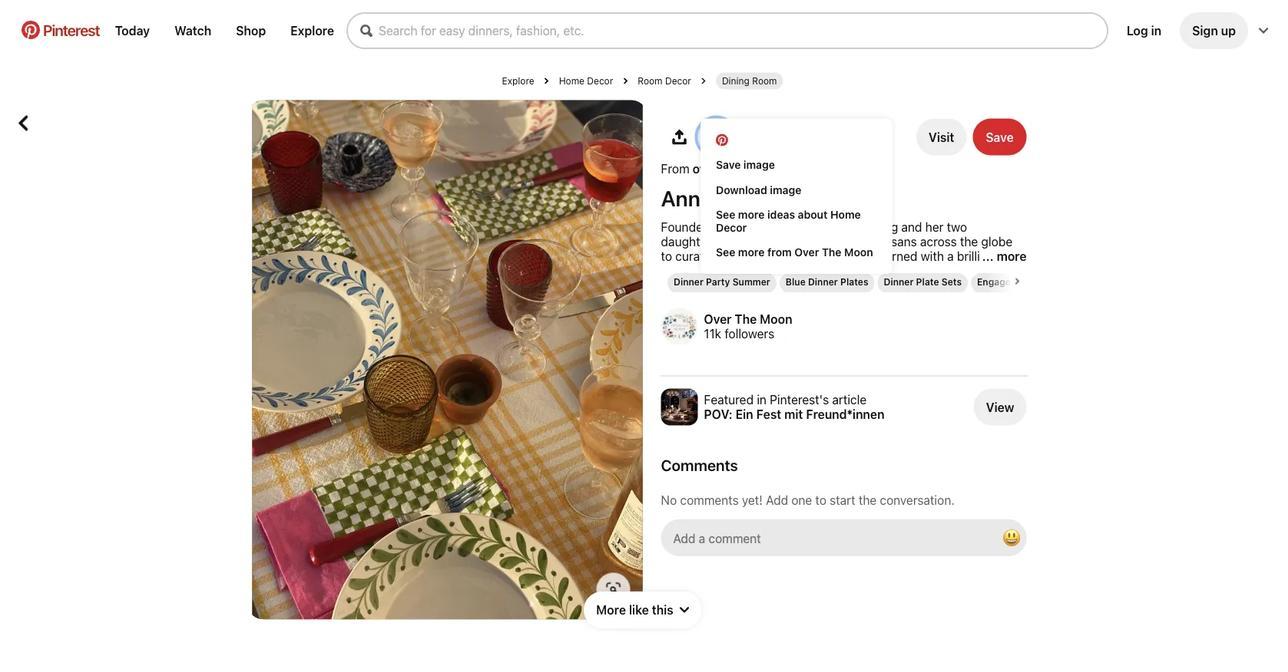 Task type: vqa. For each thing, say whether or not it's contained in the screenshot.
the Shop link
yes



Task type: locate. For each thing, give the bounding box(es) containing it.
is right plate
[[972, 278, 981, 293]]

😃
[[1002, 527, 1021, 549]]

dinner party summer
[[673, 276, 770, 287]]

more down textile
[[738, 246, 765, 259]]

0 horizontal spatial room
[[638, 75, 663, 86]]

more for ... more
[[997, 249, 1027, 264]]

1 horizontal spatial moon
[[844, 246, 873, 259]]

see for see more from over the moon
[[716, 246, 735, 259]]

explore left 'home decor' link
[[502, 75, 534, 86]]

more down download image
[[738, 209, 765, 221]]

1 horizontal spatial room
[[752, 75, 777, 86]]

one up overthemoonwedding image
[[661, 293, 682, 308]]

log in button
[[1115, 12, 1174, 49]]

image up ideas
[[770, 184, 802, 196]]

0 vertical spatial see
[[716, 209, 735, 221]]

featured
[[704, 393, 754, 408]]

1 horizontal spatial home decor
[[716, 209, 861, 234]]

0 horizontal spatial is
[[892, 264, 901, 278]]

homeware
[[714, 249, 772, 264]]

over the moon 11k followers
[[704, 312, 792, 341]]

of left plates
[[825, 278, 836, 293]]

decor left room decor link
[[587, 75, 613, 86]]

a table set with plates, glasses and napkins image
[[252, 100, 643, 619], [252, 100, 643, 620]]

1 vertical spatial explore
[[502, 75, 534, 86]]

in inside button
[[1151, 23, 1162, 38]]

1 vertical spatial anna
[[762, 264, 790, 278]]

label
[[745, 235, 772, 249]]

sign up button
[[1180, 12, 1248, 49]]

0 horizontal spatial decor
[[587, 75, 613, 86]]

in right 'ein'
[[757, 393, 767, 408]]

rich
[[802, 249, 823, 264]]

pinterest image
[[22, 21, 40, 39]]

over the moon link
[[704, 312, 792, 327]]

1 horizontal spatial decor
[[665, 75, 691, 86]]

decor
[[587, 75, 613, 86], [665, 75, 691, 86], [716, 221, 747, 234]]

1 vertical spatial image
[[770, 184, 802, 196]]

breadcrumb arrow image left dining
[[701, 78, 707, 84]]

breadcrumb arrow image left 'home decor' link
[[544, 78, 550, 84]]

in for log in
[[1151, 23, 1162, 38]]

0 horizontal spatial in
[[757, 393, 767, 408]]

explore for explore link to the right
[[502, 75, 534, 86]]

with up dinner plate sets
[[921, 249, 944, 264]]

0 vertical spatial moon
[[844, 246, 873, 259]]

moon up plates
[[844, 246, 873, 259]]

sign
[[1192, 23, 1218, 38]]

1 vertical spatial home
[[830, 209, 861, 221]]

save
[[986, 130, 1014, 144], [716, 159, 741, 171]]

decor for 'home decor' link
[[587, 75, 613, 86]]

the down carolina
[[822, 246, 842, 259]]

across
[[920, 235, 957, 249]]

over inside 'over the moon 11k followers'
[[704, 312, 732, 327]]

1 vertical spatial in
[[948, 264, 957, 278]]

a up "sets"
[[947, 249, 954, 264]]

more
[[596, 603, 626, 618]]

with left rich
[[775, 249, 799, 264]]

0 horizontal spatial explore
[[291, 23, 334, 38]]

comments
[[680, 493, 739, 508]]

decor for room decor link
[[665, 75, 691, 86]]

to left curate
[[661, 249, 672, 264]]

1 vertical spatial one
[[791, 493, 812, 508]]

2 horizontal spatial decor
[[716, 221, 747, 234]]

2 vertical spatial to
[[815, 493, 827, 508]]

...
[[982, 249, 994, 264]]

image
[[744, 159, 775, 171], [770, 184, 802, 196]]

0 vertical spatial one
[[661, 293, 682, 308]]

yet!
[[742, 493, 763, 508]]

from
[[767, 246, 792, 259]]

1 horizontal spatial anna
[[762, 264, 790, 278]]

0 horizontal spatial home
[[559, 75, 585, 86]]

1 horizontal spatial a
[[947, 249, 954, 264]]

her
[[925, 220, 944, 235]]

moon down handmade
[[760, 312, 792, 327]]

is left crafted
[[892, 264, 901, 278]]

download image button
[[716, 184, 877, 196]]

plate inside founded by textile designer carolina irving and her two daughters, the label collaborates with artisans across the globe to curate homeware with rich stories. adorned with a brilliant cerulean trim, the anna blue dinner plate is crafted in portugal. due to the handmade quality of the ceramic, each plate is entirely one of a kind.
[[861, 264, 889, 278]]

see down the download
[[716, 209, 735, 221]]

1 vertical spatial explore link
[[502, 75, 534, 86]]

image up download image
[[744, 159, 775, 171]]

one right add
[[791, 493, 812, 508]]

entirely
[[984, 278, 1025, 293]]

0 horizontal spatial the
[[735, 312, 757, 327]]

dinner party summer link
[[673, 276, 770, 287]]

anna up the founded
[[661, 186, 712, 211]]

to right due
[[687, 278, 698, 293]]

see up trim,
[[716, 246, 735, 259]]

anna inside founded by textile designer carolina irving and her two daughters, the label collaborates with artisans across the globe to curate homeware with rich stories. adorned with a brilliant cerulean trim, the anna blue dinner plate is crafted in portugal. due to the handmade quality of the ceramic, each plate is entirely one of a kind.
[[762, 264, 790, 278]]

breadcrumb arrow image left the room decor
[[622, 78, 629, 84]]

more like this button
[[584, 592, 701, 629]]

mit
[[785, 408, 803, 422]]

save for save
[[986, 130, 1014, 144]]

plate
[[834, 186, 883, 211], [861, 264, 889, 278], [916, 276, 939, 287]]

1 vertical spatial over
[[704, 312, 732, 327]]

decor up 'label'
[[716, 221, 747, 234]]

of right due
[[685, 293, 696, 308]]

dinner
[[764, 186, 829, 211], [821, 264, 858, 278], [673, 276, 703, 287], [808, 276, 838, 287], [883, 276, 913, 287]]

save down pinterest logo
[[716, 159, 741, 171]]

blue dinner plates link
[[785, 276, 868, 287]]

0 vertical spatial over
[[795, 246, 819, 259]]

more for see more ideas about
[[738, 209, 765, 221]]

2 horizontal spatial breadcrumb arrow image
[[701, 78, 707, 84]]

0 horizontal spatial moon
[[760, 312, 792, 327]]

in inside founded by textile designer carolina irving and her two daughters, the label collaborates with artisans across the globe to curate homeware with rich stories. adorned with a brilliant cerulean trim, the anna blue dinner plate is crafted in portugal. due to the handmade quality of the ceramic, each plate is entirely one of a kind.
[[948, 264, 957, 278]]

fest
[[756, 408, 781, 422]]

in inside featured in pinterest's article pov: ein fest mit freund*innen
[[757, 393, 767, 408]]

2 room from the left
[[752, 75, 777, 86]]

0 vertical spatial in
[[1151, 23, 1162, 38]]

moon
[[844, 246, 873, 259], [760, 312, 792, 327]]

sets
[[941, 276, 961, 287]]

is
[[892, 264, 901, 278], [972, 278, 981, 293]]

0 vertical spatial anna
[[661, 186, 712, 211]]

0 vertical spatial home decor
[[559, 75, 613, 86]]

the down kind.
[[735, 312, 757, 327]]

breadcrumb arrow image for room
[[701, 78, 707, 84]]

1 horizontal spatial to
[[687, 278, 698, 293]]

1 vertical spatial the
[[735, 312, 757, 327]]

quality
[[784, 278, 821, 293]]

to
[[661, 249, 672, 264], [687, 278, 698, 293], [815, 493, 827, 508]]

breadcrumb arrow image
[[544, 78, 550, 84], [622, 78, 629, 84], [701, 78, 707, 84]]

2 breadcrumb arrow image from the left
[[622, 78, 629, 84]]

1 horizontal spatial save
[[986, 130, 1014, 144]]

artisans
[[873, 235, 917, 249]]

a left kind.
[[699, 293, 706, 308]]

dinner inside founded by textile designer carolina irving and her two daughters, the label collaborates with artisans across the globe to curate homeware with rich stories. adorned with a brilliant cerulean trim, the anna blue dinner plate is crafted in portugal. due to the handmade quality of the ceramic, each plate is entirely one of a kind.
[[821, 264, 858, 278]]

explore left search 'image'
[[291, 23, 334, 38]]

visit button
[[916, 119, 967, 156]]

1 vertical spatial save
[[716, 159, 741, 171]]

over right 'from'
[[795, 246, 819, 259]]

dining room
[[722, 75, 777, 86]]

in right log at right top
[[1151, 23, 1162, 38]]

room decor
[[638, 75, 691, 86]]

2 horizontal spatial in
[[1151, 23, 1162, 38]]

image for save image
[[744, 159, 775, 171]]

0 horizontal spatial with
[[775, 249, 799, 264]]

0 horizontal spatial over
[[704, 312, 732, 327]]

0 vertical spatial to
[[661, 249, 672, 264]]

1 vertical spatial see
[[716, 246, 735, 259]]

download
[[716, 184, 767, 196]]

1 horizontal spatial is
[[972, 278, 981, 293]]

in right crafted
[[948, 264, 957, 278]]

home
[[559, 75, 585, 86], [830, 209, 861, 221]]

0 vertical spatial the
[[822, 246, 842, 259]]

1 horizontal spatial breadcrumb arrow image
[[622, 78, 629, 84]]

3 breadcrumb arrow image from the left
[[701, 78, 707, 84]]

1 horizontal spatial home
[[830, 209, 861, 221]]

plates
[[840, 276, 868, 287]]

today link
[[109, 17, 156, 44]]

anna blue dinner plate
[[661, 186, 883, 211]]

pinterest button
[[12, 21, 109, 41]]

😃 button
[[661, 520, 1027, 557], [996, 523, 1027, 554]]

explore link left search 'image'
[[284, 17, 340, 44]]

with left artisans
[[847, 235, 870, 249]]

stories.
[[826, 249, 867, 264]]

0 vertical spatial explore link
[[284, 17, 340, 44]]

room right 'home decor' link
[[638, 75, 663, 86]]

1 horizontal spatial the
[[822, 246, 842, 259]]

0 horizontal spatial explore link
[[284, 17, 340, 44]]

0 vertical spatial image
[[744, 159, 775, 171]]

conversation.
[[880, 493, 955, 508]]

1 horizontal spatial explore link
[[502, 75, 534, 86]]

1 horizontal spatial explore
[[502, 75, 534, 86]]

one
[[661, 293, 682, 308], [791, 493, 812, 508]]

2 horizontal spatial with
[[921, 249, 944, 264]]

collaborates
[[775, 235, 843, 249]]

dinner plate sets link
[[883, 276, 961, 287]]

1 horizontal spatial in
[[948, 264, 957, 278]]

2 vertical spatial in
[[757, 393, 767, 408]]

a
[[947, 249, 954, 264], [699, 293, 706, 308]]

one inside founded by textile designer carolina irving and her two daughters, the label collaborates with artisans across the globe to curate homeware with rich stories. adorned with a brilliant cerulean trim, the anna blue dinner plate is crafted in portugal. due to the handmade quality of the ceramic, each plate is entirely one of a kind.
[[661, 293, 682, 308]]

1 vertical spatial home decor
[[716, 209, 861, 234]]

explore link
[[284, 17, 340, 44], [502, 75, 534, 86]]

0 vertical spatial save
[[986, 130, 1014, 144]]

daughters,
[[661, 235, 721, 249]]

blue
[[717, 186, 760, 211], [794, 264, 818, 278], [785, 276, 805, 287]]

1 see from the top
[[716, 209, 735, 221]]

see more from over the moon
[[716, 246, 873, 259]]

0 horizontal spatial save
[[716, 159, 741, 171]]

room right dining
[[752, 75, 777, 86]]

home decor
[[559, 75, 613, 86], [716, 209, 861, 234]]

Add a comment field
[[674, 532, 984, 546]]

0 vertical spatial explore
[[291, 23, 334, 38]]

save for save image
[[716, 159, 741, 171]]

0 horizontal spatial breadcrumb arrow image
[[544, 78, 550, 84]]

save right visit button
[[986, 130, 1014, 144]]

with
[[847, 235, 870, 249], [775, 249, 799, 264], [921, 249, 944, 264]]

to left start
[[815, 493, 827, 508]]

overthemoon.com
[[693, 162, 798, 176]]

1 vertical spatial a
[[699, 293, 706, 308]]

over down kind.
[[704, 312, 732, 327]]

pov:
[[704, 408, 733, 422]]

anna down 'from'
[[762, 264, 790, 278]]

like
[[629, 603, 649, 618]]

the
[[822, 246, 842, 259], [735, 312, 757, 327]]

decor left dining
[[665, 75, 691, 86]]

kind.
[[709, 293, 736, 308]]

0 horizontal spatial one
[[661, 293, 682, 308]]

designer
[[767, 220, 815, 235]]

1 vertical spatial moon
[[760, 312, 792, 327]]

0 horizontal spatial a
[[699, 293, 706, 308]]

explore link left 'home decor' link
[[502, 75, 534, 86]]

save inside button
[[986, 130, 1014, 144]]

plate
[[941, 278, 969, 293]]

2 see from the top
[[716, 246, 735, 259]]

more right "..."
[[997, 249, 1027, 264]]



Task type: describe. For each thing, give the bounding box(es) containing it.
image for download image
[[770, 184, 802, 196]]

this
[[652, 603, 674, 618]]

and
[[901, 220, 922, 235]]

blue dinner plates
[[785, 276, 868, 287]]

0 horizontal spatial home decor
[[559, 75, 613, 86]]

dining
[[722, 75, 750, 86]]

each
[[911, 278, 938, 293]]

visit
[[929, 130, 954, 144]]

see more ideas about
[[716, 209, 830, 221]]

blue inside founded by textile designer carolina irving and her two daughters, the label collaborates with artisans across the globe to curate homeware with rich stories. adorned with a brilliant cerulean trim, the anna blue dinner plate is crafted in portugal. due to the handmade quality of the ceramic, each plate is entirely one of a kind.
[[794, 264, 818, 278]]

watch
[[174, 23, 211, 38]]

due
[[661, 278, 683, 293]]

moon inside 'over the moon 11k followers'
[[760, 312, 792, 327]]

view
[[986, 400, 1014, 415]]

scroll image
[[1014, 278, 1021, 285]]

1 horizontal spatial over
[[795, 246, 819, 259]]

room decor link
[[638, 75, 691, 86]]

in for featured in pinterest's article pov: ein fest mit freund*innen
[[757, 393, 767, 408]]

more for see more from over the moon
[[738, 246, 765, 259]]

pinterest logo image
[[716, 134, 728, 146]]

0 vertical spatial a
[[947, 249, 954, 264]]

1 horizontal spatial with
[[847, 235, 870, 249]]

1 vertical spatial to
[[687, 278, 698, 293]]

download image
[[716, 184, 802, 196]]

watch link
[[168, 17, 217, 44]]

party
[[706, 276, 730, 287]]

Search text field
[[379, 23, 1107, 38]]

overthemoonwedding image
[[661, 308, 698, 345]]

adorned
[[870, 249, 918, 264]]

today
[[115, 23, 150, 38]]

save button
[[973, 119, 1027, 156]]

from overthemoon.com
[[661, 162, 798, 176]]

comments
[[661, 457, 738, 475]]

article
[[832, 393, 867, 408]]

the inside 'over the moon 11k followers'
[[735, 312, 757, 327]]

summer
[[732, 276, 770, 287]]

curate
[[675, 249, 711, 264]]

crafted
[[904, 264, 944, 278]]

sign up
[[1192, 23, 1236, 38]]

portugal.
[[961, 264, 1011, 278]]

more like this
[[596, 603, 674, 618]]

handmade
[[722, 278, 781, 293]]

brilliant
[[957, 249, 998, 264]]

search image
[[360, 25, 373, 37]]

by
[[713, 220, 727, 235]]

textile
[[730, 220, 764, 235]]

0 vertical spatial home
[[559, 75, 585, 86]]

save image
[[716, 159, 775, 171]]

pov: ein fest mit freund*innen link
[[704, 408, 885, 422]]

up
[[1221, 23, 1236, 38]]

2 horizontal spatial to
[[815, 493, 827, 508]]

featured in pinterest's article pov: ein fest mit freund*innen
[[704, 393, 885, 422]]

view link
[[974, 389, 1027, 426]]

founded
[[661, 220, 710, 235]]

cerulean
[[661, 264, 709, 278]]

two
[[947, 220, 967, 235]]

freund*innen
[[806, 408, 885, 422]]

click to shop image
[[606, 583, 621, 598]]

about
[[798, 209, 828, 221]]

founded by textile designer carolina irving and her two daughters, the label collaborates with artisans across the globe to curate homeware with rich stories. adorned with a brilliant cerulean trim, the anna blue dinner plate is crafted in portugal. due to the handmade quality of the ceramic, each plate is entirely one of a kind.
[[661, 220, 1025, 308]]

log in
[[1127, 23, 1162, 38]]

log
[[1127, 23, 1148, 38]]

0 horizontal spatial of
[[685, 293, 696, 308]]

followers
[[725, 327, 774, 341]]

shop
[[236, 23, 266, 38]]

no comments yet! add one to start the conversation.
[[661, 493, 955, 508]]

trim,
[[712, 264, 738, 278]]

irving
[[867, 220, 898, 235]]

explore for the top explore link
[[291, 23, 334, 38]]

0 horizontal spatial to
[[661, 249, 672, 264]]

breadcrumb arrow image for home
[[622, 78, 629, 84]]

1 room from the left
[[638, 75, 663, 86]]

1 breadcrumb arrow image from the left
[[544, 78, 550, 84]]

home decor link
[[559, 75, 613, 86]]

pinterest's
[[770, 393, 829, 408]]

1 horizontal spatial one
[[791, 493, 812, 508]]

start
[[830, 493, 855, 508]]

shop link
[[230, 17, 272, 44]]

1 horizontal spatial of
[[825, 278, 836, 293]]

save image button
[[716, 159, 877, 171]]

11k
[[704, 327, 721, 341]]

from
[[661, 162, 690, 176]]

ein
[[736, 408, 753, 422]]

dining room link
[[722, 75, 777, 86]]

pinterest link
[[12, 21, 109, 39]]

pinterest
[[43, 21, 100, 39]]

... more
[[979, 249, 1027, 264]]

0 horizontal spatial anna
[[661, 186, 712, 211]]

dinner plate sets
[[883, 276, 961, 287]]

see for see more ideas about
[[716, 209, 735, 221]]

globe
[[981, 235, 1013, 249]]

overthemoon.com button
[[693, 162, 798, 176]]

carolina
[[819, 220, 864, 235]]



